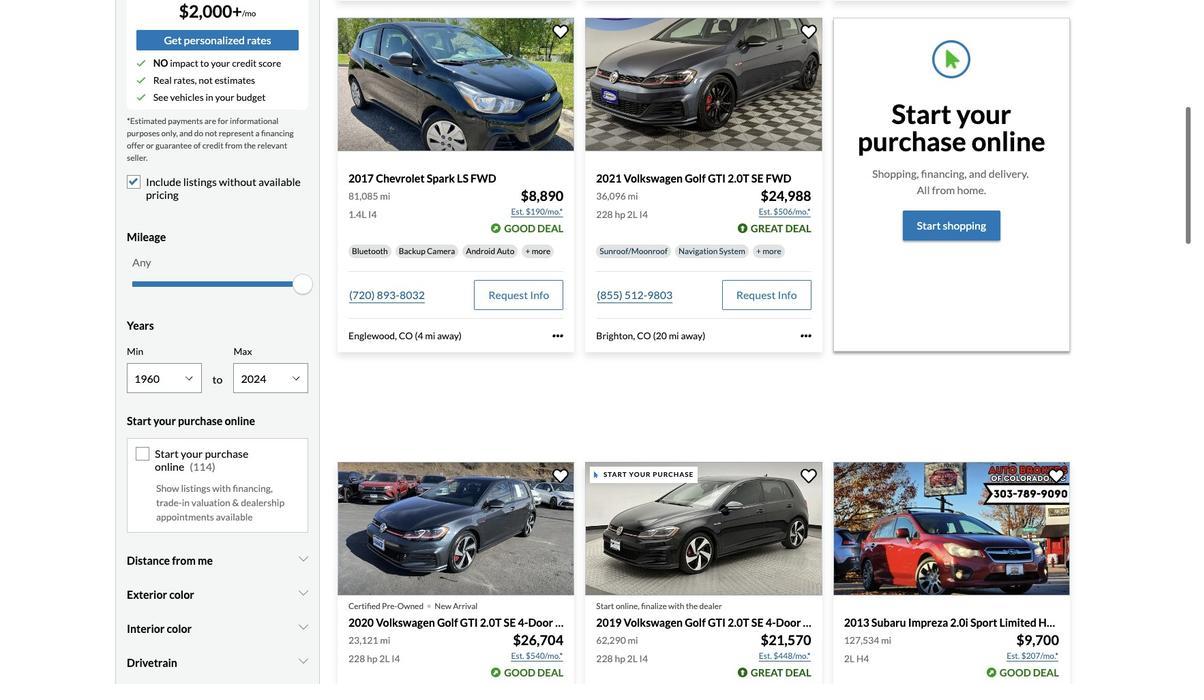Task type: vqa. For each thing, say whether or not it's contained in the screenshot.
(973) 721-9435
no



Task type: describe. For each thing, give the bounding box(es) containing it.
get
[[164, 33, 182, 46]]

auto
[[497, 246, 515, 256]]

fwd inside start online, finalize with the dealer 2019 volkswagen golf gti 2.0t se 4-door fwd
[[803, 616, 829, 629]]

est. for $26,704
[[511, 651, 524, 662]]

est. for $8,890
[[511, 206, 524, 217]]

a
[[255, 128, 260, 138]]

2020
[[349, 616, 374, 629]]

co for $24,988
[[637, 330, 651, 342]]

2013
[[844, 616, 870, 629]]

away) for $8,890
[[437, 330, 462, 342]]

1 vertical spatial to
[[213, 373, 223, 386]]

mi for $24,988
[[628, 190, 638, 202]]

great deal for $21,570
[[751, 667, 812, 679]]

englewood,
[[349, 330, 397, 342]]

spark
[[427, 172, 455, 185]]

delivery.
[[989, 167, 1029, 180]]

are
[[204, 116, 216, 126]]

any
[[132, 256, 151, 269]]

mi for $8,890
[[380, 190, 390, 202]]

228 inside 36,096 mi 228 hp 2l i4
[[596, 209, 613, 220]]

credit inside *estimated payments are for informational purposes only, and do not represent a financing offer or guarantee of credit from the relevant seller.
[[202, 140, 224, 151]]

chevron down image for distance from me
[[299, 554, 308, 565]]

real rates, not estimates
[[153, 74, 255, 86]]

personalized
[[184, 33, 245, 46]]

android auto
[[466, 246, 515, 256]]

mi for $21,570
[[628, 635, 638, 647]]

good for $26,704
[[504, 667, 536, 679]]

interior color
[[127, 623, 192, 636]]

hp inside 36,096 mi 228 hp 2l i4
[[615, 209, 625, 220]]

se for with
[[752, 616, 764, 629]]

backup camera
[[399, 246, 455, 256]]

available inside show listings with financing, trade-in valuation & dealership appointments available
[[216, 512, 253, 523]]

i4 for $24,988
[[640, 209, 648, 220]]

$9,700
[[1017, 632, 1059, 649]]

$506/mo.*
[[774, 206, 811, 217]]

$21,570 est. $448/mo.*
[[759, 632, 812, 662]]

co for $8,890
[[399, 330, 413, 342]]

fwd inside certified pre-owned · new arrival 2020 volkswagen golf gti 2.0t se 4-door fwd
[[555, 616, 581, 629]]

for
[[218, 116, 228, 126]]

2017
[[349, 172, 374, 185]]

check image
[[136, 58, 146, 68]]

chevron down image
[[299, 656, 308, 667]]

127,534
[[844, 635, 880, 647]]

start your purchase online inside dropdown button
[[127, 415, 255, 428]]

deal for $26,704
[[538, 667, 564, 679]]

2 more from the left
[[763, 246, 782, 256]]

start shopping
[[917, 219, 986, 232]]

system
[[719, 246, 746, 256]]

max
[[234, 346, 252, 358]]

$448/mo.*
[[774, 651, 811, 662]]

years
[[127, 319, 154, 332]]

real
[[153, 74, 172, 86]]

$8,890
[[521, 187, 564, 204]]

23,121
[[349, 635, 378, 647]]

mi for $9,700
[[881, 635, 892, 647]]

financing, inside show listings with financing, trade-in valuation & dealership appointments available
[[233, 483, 273, 495]]

englewood, co (4 mi away)
[[349, 330, 462, 342]]

2l for $21,570
[[627, 653, 638, 665]]

get personalized rates button
[[136, 30, 299, 50]]

fwd right ls
[[471, 172, 496, 185]]

exterior color button
[[127, 579, 308, 613]]

from inside *estimated payments are for informational purposes only, and do not represent a financing offer or guarantee of credit from the relevant seller.
[[225, 140, 242, 151]]

gti for with
[[708, 616, 726, 629]]

est. $448/mo.* button
[[758, 650, 812, 664]]

shopping, financing, and delivery. all from home.
[[872, 167, 1031, 197]]

subaru
[[872, 616, 906, 629]]

(855) 512-9803 button
[[596, 280, 674, 310]]

check image for real rates, not estimates
[[136, 75, 146, 85]]

pre-
[[382, 601, 397, 612]]

interior color button
[[127, 613, 308, 647]]

include
[[146, 175, 181, 188]]

great for $24,988
[[751, 222, 783, 234]]

volkswagen for ·
[[376, 616, 435, 629]]

golf for ·
[[437, 616, 458, 629]]

$190/mo.*
[[526, 206, 563, 217]]

black 2017 chevrolet spark ls fwd hatchback front-wheel drive continuously variable transmission image
[[338, 18, 575, 151]]

$2,000+
[[179, 1, 242, 21]]

all
[[917, 184, 930, 197]]

2 vertical spatial start your purchase online
[[155, 447, 249, 474]]

81,085
[[349, 190, 378, 202]]

or
[[146, 140, 154, 151]]

estimates
[[215, 74, 255, 86]]

$207/mo.*
[[1022, 651, 1059, 662]]

2013 subaru impreza 2.0i sport limited hatchback
[[844, 616, 1092, 629]]

volkswagen for with
[[624, 616, 683, 629]]

home.
[[957, 184, 987, 197]]

the inside start online, finalize with the dealer 2019 volkswagen golf gti 2.0t se 4-door fwd
[[686, 601, 698, 612]]

red 2013 subaru impreza 2.0i sport limited hatchback hatchback all-wheel drive continuously variable transmission image
[[833, 463, 1070, 596]]

seller.
[[127, 153, 148, 163]]

in inside show listings with financing, trade-in valuation & dealership appointments available
[[182, 498, 190, 509]]

rates
[[247, 33, 271, 46]]

owned
[[397, 601, 424, 612]]

show
[[156, 483, 179, 495]]

ls
[[457, 172, 469, 185]]

trade-
[[156, 498, 182, 509]]

se up the '$24,988'
[[752, 172, 764, 185]]

2017 chevrolet spark ls fwd
[[349, 172, 496, 185]]

2 vertical spatial online
[[155, 461, 184, 474]]

est. for $21,570
[[759, 651, 772, 662]]

start your purchase
[[604, 471, 694, 479]]

start inside button
[[917, 219, 941, 232]]

(720)
[[349, 288, 375, 301]]

deep black pearl 2019 volkswagen golf gti 2.0t se 4-door fwd hatchback front-wheel drive 7-speed dual clutch image
[[586, 463, 822, 596]]

exterior
[[127, 589, 167, 602]]

*estimated
[[127, 116, 166, 126]]

1 + more from the left
[[526, 246, 551, 256]]

$9,700 est. $207/mo.*
[[1007, 632, 1059, 662]]

start inside start online, finalize with the dealer 2019 volkswagen golf gti 2.0t se 4-door fwd
[[596, 601, 614, 612]]

se for ·
[[504, 616, 516, 629]]

distance from me
[[127, 555, 213, 568]]

2l for $26,704
[[379, 653, 390, 665]]

check image for see vehicles in your budget
[[136, 92, 146, 102]]

0 vertical spatial start your purchase online
[[858, 99, 1046, 157]]

see vehicles in your budget
[[153, 91, 266, 103]]

deal for $21,570
[[785, 667, 812, 679]]

guarantee
[[156, 140, 192, 151]]

shopping
[[943, 219, 986, 232]]

info for $8,890
[[530, 288, 549, 301]]

bluetooth
[[352, 246, 388, 256]]

valuation
[[192, 498, 231, 509]]

2.0t for ·
[[480, 616, 502, 629]]

include listings without available pricing
[[146, 175, 301, 201]]

dealer
[[700, 601, 722, 612]]

$26,704
[[513, 632, 564, 649]]

1 horizontal spatial credit
[[232, 57, 257, 69]]

1 + from the left
[[526, 246, 530, 256]]

2.0i
[[950, 616, 969, 629]]

pricing
[[146, 188, 179, 201]]

1.4l
[[349, 209, 367, 220]]

finalize
[[641, 601, 667, 612]]

$26,704 est. $540/mo.*
[[511, 632, 564, 662]]

2 + from the left
[[756, 246, 761, 256]]

financing
[[261, 128, 294, 138]]

dark iron blue metallic 2021 volkswagen golf gti 2.0t se fwd hatchback front-wheel drive 7-speed dual clutch image
[[586, 18, 822, 151]]

deal for $8,890
[[538, 222, 564, 234]]

shopping,
[[872, 167, 919, 180]]

start online, finalize with the dealer 2019 volkswagen golf gti 2.0t se 4-door fwd
[[596, 601, 829, 629]]

228 for ·
[[349, 653, 365, 665]]

hatchback
[[1039, 616, 1092, 629]]

brighton, co (20 mi away)
[[596, 330, 706, 342]]

score
[[259, 57, 281, 69]]

drivetrain
[[127, 657, 177, 670]]

distance
[[127, 555, 170, 568]]

0 horizontal spatial to
[[200, 57, 209, 69]]

i4 for $26,704
[[392, 653, 400, 665]]

from inside dropdown button
[[172, 555, 196, 568]]

512-
[[625, 288, 648, 301]]

not inside *estimated payments are for informational purposes only, and do not represent a financing offer or guarantee of credit from the relevant seller.
[[205, 128, 217, 138]]

est. for $9,700
[[1007, 651, 1020, 662]]

door for ·
[[528, 616, 553, 629]]



Task type: locate. For each thing, give the bounding box(es) containing it.
2 request info from the left
[[736, 288, 797, 301]]

your up delivery.
[[957, 99, 1012, 130]]

chevrolet
[[376, 172, 425, 185]]

good deal for $26,704
[[504, 667, 564, 679]]

good for $8,890
[[504, 222, 536, 234]]

1 horizontal spatial +
[[756, 246, 761, 256]]

to up the real rates, not estimates
[[200, 57, 209, 69]]

i4 for $21,570
[[640, 653, 648, 665]]

request down system
[[736, 288, 776, 301]]

more right system
[[763, 246, 782, 256]]

color for interior color
[[167, 623, 192, 636]]

request info button for $24,988
[[722, 280, 812, 310]]

2l inside 62,290 mi 228 hp 2l i4
[[627, 653, 638, 665]]

brighton,
[[596, 330, 635, 342]]

gti inside certified pre-owned · new arrival 2020 volkswagen golf gti 2.0t se 4-door fwd
[[460, 616, 478, 629]]

1 vertical spatial available
[[216, 512, 253, 523]]

request info button down the auto
[[474, 280, 564, 310]]

893-
[[377, 288, 400, 301]]

door for with
[[776, 616, 801, 629]]

online inside dropdown button
[[225, 415, 255, 428]]

2021
[[596, 172, 622, 185]]

4- up $21,570
[[766, 616, 776, 629]]

1 request info from the left
[[489, 288, 549, 301]]

deal down the "$448/mo.*"
[[785, 667, 812, 679]]

exterior color
[[127, 589, 194, 602]]

request down the auto
[[489, 288, 528, 301]]

sport
[[971, 616, 998, 629]]

0 horizontal spatial co
[[399, 330, 413, 342]]

great deal down est. $506/mo.* button
[[751, 222, 812, 234]]

1 vertical spatial credit
[[202, 140, 224, 151]]

camera
[[427, 246, 455, 256]]

2l down online,
[[627, 653, 638, 665]]

deal down $506/mo.*
[[785, 222, 812, 234]]

and up home.
[[969, 167, 987, 180]]

1 horizontal spatial with
[[669, 601, 685, 612]]

0 vertical spatial listings
[[183, 175, 217, 188]]

color right interior
[[167, 623, 192, 636]]

listings inside include listings without available pricing
[[183, 175, 217, 188]]

228 for with
[[596, 653, 613, 665]]

hp for with
[[615, 653, 625, 665]]

more right the auto
[[532, 246, 551, 256]]

0 vertical spatial available
[[259, 175, 301, 188]]

2 4- from the left
[[766, 616, 776, 629]]

listings for include
[[183, 175, 217, 188]]

1 more from the left
[[532, 246, 551, 256]]

hp inside 23,121 mi 228 hp 2l i4
[[367, 653, 378, 665]]

&
[[232, 498, 239, 509]]

start inside dropdown button
[[127, 415, 151, 428]]

4- inside start online, finalize with the dealer 2019 volkswagen golf gti 2.0t se 4-door fwd
[[766, 616, 776, 629]]

1 great deal from the top
[[751, 222, 812, 234]]

hp for ·
[[367, 653, 378, 665]]

0 horizontal spatial in
[[182, 498, 190, 509]]

2.0t for with
[[728, 616, 750, 629]]

$540/mo.*
[[526, 651, 563, 662]]

est.
[[511, 206, 524, 217], [759, 206, 772, 217], [511, 651, 524, 662], [759, 651, 772, 662], [1007, 651, 1020, 662]]

est. down the '$24,988'
[[759, 206, 772, 217]]

2.0t inside start online, finalize with the dealer 2019 volkswagen golf gti 2.0t se 4-door fwd
[[728, 616, 750, 629]]

hp down 62,290
[[615, 653, 625, 665]]

volkswagen inside certified pre-owned · new arrival 2020 volkswagen golf gti 2.0t se 4-door fwd
[[376, 616, 435, 629]]

chevron down image inside exterior color dropdown button
[[299, 588, 308, 599]]

dark iron blue metallic 2020 volkswagen golf gti 2.0t se 4-door fwd hatchback front-wheel drive 7-speed dual clutch image
[[338, 463, 575, 596]]

door
[[528, 616, 553, 629], [776, 616, 801, 629]]

only,
[[161, 128, 178, 138]]

request for $24,988
[[736, 288, 776, 301]]

(720) 893-8032
[[349, 288, 425, 301]]

great down est. $506/mo.* button
[[751, 222, 783, 234]]

mi right 62,290
[[628, 635, 638, 647]]

and down payments
[[179, 128, 193, 138]]

1 vertical spatial great deal
[[751, 667, 812, 679]]

more
[[532, 246, 551, 256], [763, 246, 782, 256]]

1 vertical spatial in
[[182, 498, 190, 509]]

2 request from the left
[[736, 288, 776, 301]]

from right the 'all'
[[932, 184, 955, 197]]

+ right system
[[756, 246, 761, 256]]

financing, up the 'all'
[[921, 167, 967, 180]]

0 vertical spatial in
[[206, 91, 213, 103]]

2l for $24,988
[[627, 209, 638, 220]]

2 horizontal spatial from
[[932, 184, 955, 197]]

2 co from the left
[[637, 330, 651, 342]]

1 horizontal spatial the
[[686, 601, 698, 612]]

impreza
[[908, 616, 948, 629]]

1 vertical spatial color
[[167, 623, 192, 636]]

check image
[[136, 75, 146, 85], [136, 92, 146, 102]]

rates,
[[174, 74, 197, 86]]

door up $26,704
[[528, 616, 553, 629]]

1 horizontal spatial request info
[[736, 288, 797, 301]]

1 horizontal spatial available
[[259, 175, 301, 188]]

1 vertical spatial financing,
[[233, 483, 273, 495]]

away) for $24,988
[[681, 330, 706, 342]]

(855)
[[597, 288, 623, 301]]

8032
[[400, 288, 425, 301]]

mi down subaru at right bottom
[[881, 635, 892, 647]]

3 chevron down image from the top
[[299, 622, 308, 633]]

1 vertical spatial the
[[686, 601, 698, 612]]

2021 volkswagen golf gti 2.0t se fwd
[[596, 172, 792, 185]]

2 away) from the left
[[681, 330, 706, 342]]

2 horizontal spatial online
[[972, 126, 1046, 157]]

1 vertical spatial start your purchase online
[[127, 415, 255, 428]]

purchase inside dropdown button
[[178, 415, 223, 428]]

0 horizontal spatial request info button
[[474, 280, 564, 310]]

est. down $26,704
[[511, 651, 524, 662]]

1 horizontal spatial info
[[778, 288, 797, 301]]

127,534 mi 2l h4
[[844, 635, 892, 665]]

mi right (4
[[425, 330, 435, 342]]

2 request info button from the left
[[722, 280, 812, 310]]

4- up $26,704
[[518, 616, 528, 629]]

mi inside 127,534 mi 2l h4
[[881, 635, 892, 647]]

1 horizontal spatial financing,
[[921, 167, 967, 180]]

228 inside 62,290 mi 228 hp 2l i4
[[596, 653, 613, 665]]

0 vertical spatial from
[[225, 140, 242, 151]]

0 horizontal spatial +
[[526, 246, 530, 256]]

mileage button
[[127, 220, 308, 255]]

1 request info button from the left
[[474, 280, 564, 310]]

2 vertical spatial chevron down image
[[299, 622, 308, 633]]

2l up sunroof/moonroof
[[627, 209, 638, 220]]

represent
[[219, 128, 254, 138]]

not right do
[[205, 128, 217, 138]]

relevant
[[257, 140, 287, 151]]

228 down 36,096
[[596, 209, 613, 220]]

2 vertical spatial from
[[172, 555, 196, 568]]

est. inside $26,704 est. $540/mo.*
[[511, 651, 524, 662]]

se inside certified pre-owned · new arrival 2020 volkswagen golf gti 2.0t se 4-door fwd
[[504, 616, 516, 629]]

0 horizontal spatial request info
[[489, 288, 549, 301]]

request info down the auto
[[489, 288, 549, 301]]

2 great deal from the top
[[751, 667, 812, 679]]

info for $24,988
[[778, 288, 797, 301]]

me
[[198, 555, 213, 568]]

request info for $24,988
[[736, 288, 797, 301]]

mi inside 62,290 mi 228 hp 2l i4
[[628, 635, 638, 647]]

good deal down 'est. $540/mo.*' button
[[504, 667, 564, 679]]

listings up valuation
[[181, 483, 210, 495]]

listings
[[183, 175, 217, 188], [181, 483, 210, 495]]

volkswagen inside start online, finalize with the dealer 2019 volkswagen golf gti 2.0t se 4-door fwd
[[624, 616, 683, 629]]

2 door from the left
[[776, 616, 801, 629]]

vehicles
[[170, 91, 204, 103]]

2.0t inside certified pre-owned · new arrival 2020 volkswagen golf gti 2.0t se 4-door fwd
[[480, 616, 502, 629]]

1 horizontal spatial and
[[969, 167, 987, 180]]

9803
[[648, 288, 673, 301]]

1 vertical spatial great
[[751, 667, 783, 679]]

228 inside 23,121 mi 228 hp 2l i4
[[349, 653, 365, 665]]

available down &
[[216, 512, 253, 523]]

listings down of
[[183, 175, 217, 188]]

door inside certified pre-owned · new arrival 2020 volkswagen golf gti 2.0t se 4-door fwd
[[528, 616, 553, 629]]

color right exterior
[[169, 589, 194, 602]]

228
[[596, 209, 613, 220], [349, 653, 365, 665], [596, 653, 613, 665]]

1 horizontal spatial away)
[[681, 330, 706, 342]]

hp down 23,121
[[367, 653, 378, 665]]

1 vertical spatial chevron down image
[[299, 588, 308, 599]]

4-
[[518, 616, 528, 629], [766, 616, 776, 629]]

appointments
[[156, 512, 214, 523]]

1 horizontal spatial in
[[206, 91, 213, 103]]

1 great from the top
[[751, 222, 783, 234]]

request info for $8,890
[[489, 288, 549, 301]]

est. inside $24,988 est. $506/mo.*
[[759, 206, 772, 217]]

mouse pointer image
[[594, 472, 598, 479]]

check image left see
[[136, 92, 146, 102]]

good for $9,700
[[1000, 667, 1031, 679]]

$24,988
[[761, 187, 812, 204]]

·
[[426, 593, 432, 617]]

door up $21,570
[[776, 616, 801, 629]]

0 vertical spatial check image
[[136, 75, 146, 85]]

your up estimates
[[211, 57, 230, 69]]

est. $190/mo.* button
[[511, 205, 564, 219]]

mi right 23,121
[[380, 635, 390, 647]]

1 horizontal spatial more
[[763, 246, 782, 256]]

the inside *estimated payments are for informational purposes only, and do not represent a financing offer or guarantee of credit from the relevant seller.
[[244, 140, 256, 151]]

$2,000+ /mo
[[179, 1, 256, 21]]

request info down system
[[736, 288, 797, 301]]

i4 inside 36,096 mi 228 hp 2l i4
[[640, 209, 648, 220]]

est. down $21,570
[[759, 651, 772, 662]]

2 chevron down image from the top
[[299, 588, 308, 599]]

se up $26,704
[[504, 616, 516, 629]]

est. left $207/mo.*
[[1007, 651, 1020, 662]]

0 horizontal spatial away)
[[437, 330, 462, 342]]

0 horizontal spatial more
[[532, 246, 551, 256]]

financing, up dealership
[[233, 483, 273, 495]]

deal
[[538, 222, 564, 234], [785, 222, 812, 234], [538, 667, 564, 679], [785, 667, 812, 679], [1033, 667, 1059, 679]]

golf inside certified pre-owned · new arrival 2020 volkswagen golf gti 2.0t se 4-door fwd
[[437, 616, 458, 629]]

hp inside 62,290 mi 228 hp 2l i4
[[615, 653, 625, 665]]

228 down 62,290
[[596, 653, 613, 665]]

62,290
[[596, 635, 626, 647]]

1 horizontal spatial + more
[[756, 246, 782, 256]]

228 down 23,121
[[349, 653, 365, 665]]

mi for $26,704
[[380, 635, 390, 647]]

se inside start online, finalize with the dealer 2019 volkswagen golf gti 2.0t se 4-door fwd
[[752, 616, 764, 629]]

ellipsis h image
[[801, 331, 812, 342]]

0 vertical spatial online
[[972, 126, 1046, 157]]

i4 right 1.4l
[[368, 209, 377, 220]]

no impact to your credit score
[[153, 57, 281, 69]]

i4 inside 81,085 mi 1.4l i4
[[368, 209, 377, 220]]

1 horizontal spatial online
[[225, 415, 255, 428]]

est. inside $21,570 est. $448/mo.*
[[759, 651, 772, 662]]

0 horizontal spatial the
[[244, 140, 256, 151]]

36,096 mi 228 hp 2l i4
[[596, 190, 648, 220]]

not up see vehicles in your budget
[[199, 74, 213, 86]]

0 vertical spatial great deal
[[751, 222, 812, 234]]

36,096
[[596, 190, 626, 202]]

1 horizontal spatial request
[[736, 288, 776, 301]]

listings inside show listings with financing, trade-in valuation & dealership appointments available
[[181, 483, 210, 495]]

with right finalize
[[669, 601, 685, 612]]

deal down $190/mo.*
[[538, 222, 564, 234]]

great deal for $24,988
[[751, 222, 812, 234]]

with inside start online, finalize with the dealer 2019 volkswagen golf gti 2.0t se 4-door fwd
[[669, 601, 685, 612]]

chevron down image
[[299, 554, 308, 565], [299, 588, 308, 599], [299, 622, 308, 633]]

your
[[211, 57, 230, 69], [215, 91, 234, 103], [957, 99, 1012, 130], [153, 415, 176, 428], [181, 447, 203, 460], [629, 471, 651, 479]]

+ more right the auto
[[526, 246, 551, 256]]

est. inside $9,700 est. $207/mo.*
[[1007, 651, 1020, 662]]

0 horizontal spatial request
[[489, 288, 528, 301]]

great for $21,570
[[751, 667, 783, 679]]

fwd up $26,704
[[555, 616, 581, 629]]

good deal for $9,700
[[1000, 667, 1059, 679]]

1 horizontal spatial request info button
[[722, 280, 812, 310]]

request info button down system
[[722, 280, 812, 310]]

credit up estimates
[[232, 57, 257, 69]]

est. $207/mo.* button
[[1006, 650, 1059, 664]]

i4 inside 23,121 mi 228 hp 2l i4
[[392, 653, 400, 665]]

door inside start online, finalize with the dealer 2019 volkswagen golf gti 2.0t se 4-door fwd
[[776, 616, 801, 629]]

with up valuation
[[212, 483, 231, 495]]

golf inside start online, finalize with the dealer 2019 volkswagen golf gti 2.0t se 4-door fwd
[[685, 616, 706, 629]]

1 info from the left
[[530, 288, 549, 301]]

1 vertical spatial and
[[969, 167, 987, 180]]

years button
[[127, 309, 308, 343]]

offer
[[127, 140, 145, 151]]

with inside show listings with financing, trade-in valuation & dealership appointments available
[[212, 483, 231, 495]]

chevron down image for interior color
[[299, 622, 308, 633]]

0 vertical spatial color
[[169, 589, 194, 602]]

1 vertical spatial with
[[669, 601, 685, 612]]

limited
[[1000, 616, 1037, 629]]

2l inside 127,534 mi 2l h4
[[844, 653, 855, 665]]

good deal for $8,890
[[504, 222, 564, 234]]

1 horizontal spatial to
[[213, 373, 223, 386]]

gti
[[708, 172, 726, 185], [460, 616, 478, 629], [708, 616, 726, 629]]

good down 'est. $540/mo.*' button
[[504, 667, 536, 679]]

i4 down finalize
[[640, 653, 648, 665]]

chevron down image inside 'interior color' dropdown button
[[299, 622, 308, 633]]

(720) 893-8032 button
[[349, 280, 426, 310]]

0 vertical spatial and
[[179, 128, 193, 138]]

your up the (114)
[[181, 447, 203, 460]]

0 vertical spatial credit
[[232, 57, 257, 69]]

1 door from the left
[[528, 616, 553, 629]]

mi right 36,096
[[628, 190, 638, 202]]

se up $21,570
[[752, 616, 764, 629]]

deal down $207/mo.*
[[1033, 667, 1059, 679]]

1 horizontal spatial door
[[776, 616, 801, 629]]

i4 down pre-
[[392, 653, 400, 665]]

1 vertical spatial check image
[[136, 92, 146, 102]]

golf for with
[[685, 616, 706, 629]]

request info button for $8,890
[[474, 280, 564, 310]]

ellipsis h image
[[553, 331, 564, 342]]

certified
[[349, 601, 380, 612]]

without
[[219, 175, 256, 188]]

from left "me"
[[172, 555, 196, 568]]

0 vertical spatial not
[[199, 74, 213, 86]]

mi inside 36,096 mi 228 hp 2l i4
[[628, 190, 638, 202]]

mi right (20
[[669, 330, 679, 342]]

1 horizontal spatial from
[[225, 140, 242, 151]]

mi right 81,085
[[380, 190, 390, 202]]

away) right (20
[[681, 330, 706, 342]]

1 vertical spatial listings
[[181, 483, 210, 495]]

start your purchase online
[[858, 99, 1046, 157], [127, 415, 255, 428], [155, 447, 249, 474]]

1 vertical spatial from
[[932, 184, 955, 197]]

sunroof/moonroof
[[600, 246, 668, 256]]

0 vertical spatial great
[[751, 222, 783, 234]]

good deal
[[504, 222, 564, 234], [504, 667, 564, 679], [1000, 667, 1059, 679]]

co left (20
[[637, 330, 651, 342]]

mi inside 81,085 mi 1.4l i4
[[380, 190, 390, 202]]

0 vertical spatial to
[[200, 57, 209, 69]]

0 horizontal spatial info
[[530, 288, 549, 301]]

2l inside 23,121 mi 228 hp 2l i4
[[379, 653, 390, 665]]

and inside *estimated payments are for informational purposes only, and do not represent a financing offer or guarantee of credit from the relevant seller.
[[179, 128, 193, 138]]

good deal down est. $207/mo.* button in the bottom of the page
[[1000, 667, 1059, 679]]

2 check image from the top
[[136, 92, 146, 102]]

est. inside $8,890 est. $190/mo.*
[[511, 206, 524, 217]]

in up appointments
[[182, 498, 190, 509]]

1 horizontal spatial co
[[637, 330, 651, 342]]

new
[[435, 601, 451, 612]]

color
[[169, 589, 194, 602], [167, 623, 192, 636]]

4- inside certified pre-owned · new arrival 2020 volkswagen golf gti 2.0t se 4-door fwd
[[518, 616, 528, 629]]

volkswagen down owned
[[376, 616, 435, 629]]

credit right of
[[202, 140, 224, 151]]

away) right (4
[[437, 330, 462, 342]]

1 co from the left
[[399, 330, 413, 342]]

available down relevant
[[259, 175, 301, 188]]

2l inside 36,096 mi 228 hp 2l i4
[[627, 209, 638, 220]]

0 horizontal spatial + more
[[526, 246, 551, 256]]

dealership
[[241, 498, 285, 509]]

1 chevron down image from the top
[[299, 554, 308, 565]]

0 horizontal spatial available
[[216, 512, 253, 523]]

backup
[[399, 246, 426, 256]]

0 horizontal spatial 4-
[[518, 616, 528, 629]]

0 vertical spatial the
[[244, 140, 256, 151]]

+ right the auto
[[526, 246, 530, 256]]

gti inside start online, finalize with the dealer 2019 volkswagen golf gti 2.0t se 4-door fwd
[[708, 616, 726, 629]]

navigation
[[679, 246, 718, 256]]

fwd up $21,570
[[803, 616, 829, 629]]

0 vertical spatial with
[[212, 483, 231, 495]]

from inside shopping, financing, and delivery. all from home.
[[932, 184, 955, 197]]

est. for $24,988
[[759, 206, 772, 217]]

1 check image from the top
[[136, 75, 146, 85]]

online,
[[616, 601, 640, 612]]

1 4- from the left
[[518, 616, 528, 629]]

i4 inside 62,290 mi 228 hp 2l i4
[[640, 653, 648, 665]]

in
[[206, 91, 213, 103], [182, 498, 190, 509]]

0 horizontal spatial online
[[155, 461, 184, 474]]

financing, inside shopping, financing, and delivery. all from home.
[[921, 167, 967, 180]]

check image down check icon
[[136, 75, 146, 85]]

chevron down image for exterior color
[[299, 588, 308, 599]]

volkswagen up 36,096 mi 228 hp 2l i4
[[624, 172, 683, 185]]

2 + more from the left
[[756, 246, 782, 256]]

good down est. $190/mo.* button
[[504, 222, 536, 234]]

in down the real rates, not estimates
[[206, 91, 213, 103]]

co
[[399, 330, 413, 342], [637, 330, 651, 342]]

no
[[153, 57, 168, 69]]

great deal down est. $448/mo.* button
[[751, 667, 812, 679]]

(855) 512-9803
[[597, 288, 673, 301]]

+ more right system
[[756, 246, 782, 256]]

chevron down image inside distance from me dropdown button
[[299, 554, 308, 565]]

0 horizontal spatial financing,
[[233, 483, 273, 495]]

+
[[526, 246, 530, 256], [756, 246, 761, 256]]

good deal down est. $190/mo.* button
[[504, 222, 564, 234]]

budget
[[236, 91, 266, 103]]

4- for ·
[[518, 616, 528, 629]]

fwd up the '$24,988'
[[766, 172, 792, 185]]

2l left h4
[[844, 653, 855, 665]]

0 horizontal spatial with
[[212, 483, 231, 495]]

1 away) from the left
[[437, 330, 462, 342]]

2 great from the top
[[751, 667, 783, 679]]

0 vertical spatial chevron down image
[[299, 554, 308, 565]]

0 vertical spatial financing,
[[921, 167, 967, 180]]

0 horizontal spatial and
[[179, 128, 193, 138]]

to up "start your purchase online" dropdown button
[[213, 373, 223, 386]]

the left dealer
[[686, 601, 698, 612]]

0 horizontal spatial credit
[[202, 140, 224, 151]]

mi inside 23,121 mi 228 hp 2l i4
[[380, 635, 390, 647]]

$21,570
[[761, 632, 812, 649]]

2 info from the left
[[778, 288, 797, 301]]

from
[[225, 140, 242, 151], [932, 184, 955, 197], [172, 555, 196, 568]]

0 horizontal spatial door
[[528, 616, 553, 629]]

impact
[[170, 57, 198, 69]]

2l down pre-
[[379, 653, 390, 665]]

4- for with
[[766, 616, 776, 629]]

arrival
[[453, 601, 478, 612]]

the down a
[[244, 140, 256, 151]]

hp down 36,096
[[615, 209, 625, 220]]

color for exterior color
[[169, 589, 194, 602]]

gti for ·
[[460, 616, 478, 629]]

request
[[489, 288, 528, 301], [736, 288, 776, 301]]

your right the mouse pointer icon
[[629, 471, 651, 479]]

start your purchase online up the (114)
[[127, 415, 255, 428]]

deal for $9,700
[[1033, 667, 1059, 679]]

0 horizontal spatial from
[[172, 555, 196, 568]]

your down estimates
[[215, 91, 234, 103]]

i4 up sunroof/moonroof
[[640, 209, 648, 220]]

1 vertical spatial not
[[205, 128, 217, 138]]

your inside "start your purchase online" dropdown button
[[153, 415, 176, 428]]

good down est. $207/mo.* button in the bottom of the page
[[1000, 667, 1031, 679]]

1 request from the left
[[489, 288, 528, 301]]

drivetrain button
[[127, 647, 308, 681]]

(4
[[415, 330, 423, 342]]

listings for show
[[181, 483, 210, 495]]

1 horizontal spatial 4-
[[766, 616, 776, 629]]

from down represent
[[225, 140, 242, 151]]

deal for $24,988
[[785, 222, 812, 234]]

and inside shopping, financing, and delivery. all from home.
[[969, 167, 987, 180]]

1 vertical spatial online
[[225, 415, 255, 428]]

great
[[751, 222, 783, 234], [751, 667, 783, 679]]

get personalized rates
[[164, 33, 271, 46]]

available inside include listings without available pricing
[[259, 175, 301, 188]]

request for $8,890
[[489, 288, 528, 301]]

start your purchase online down "start your purchase online" dropdown button
[[155, 447, 249, 474]]



